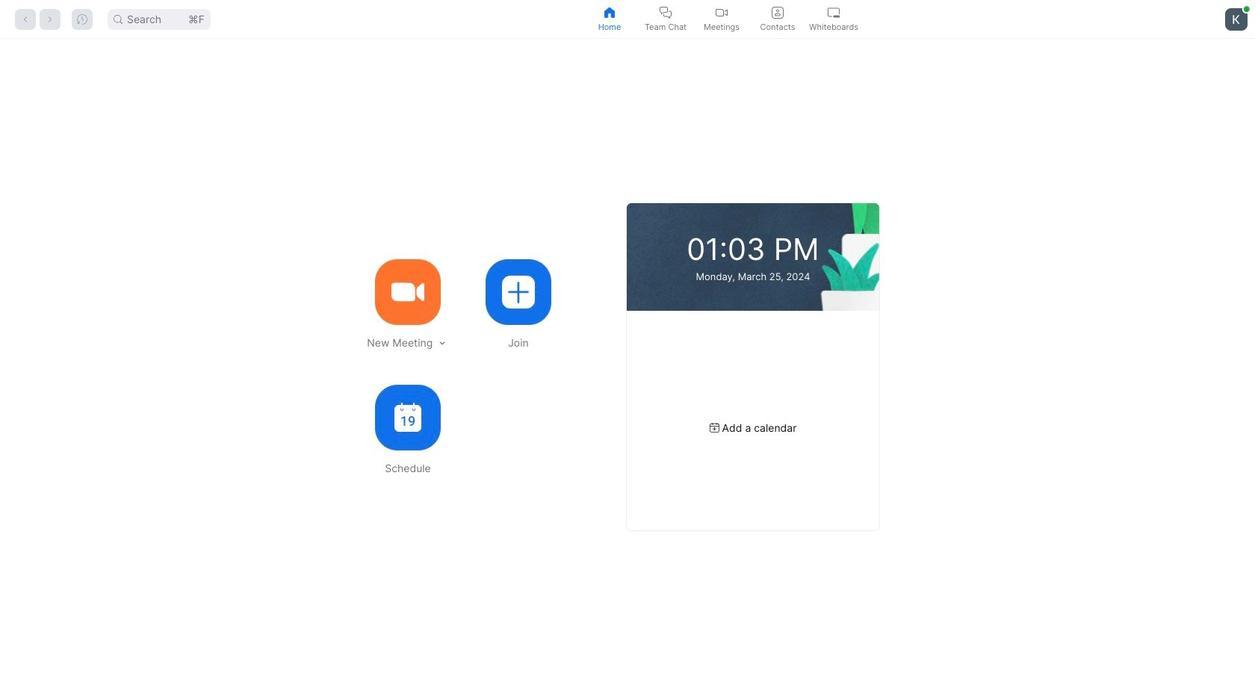 Task type: vqa. For each thing, say whether or not it's contained in the screenshot.
Footer
no



Task type: locate. For each thing, give the bounding box(es) containing it.
video camera on image
[[392, 275, 425, 308]]

tab panel
[[0, 39, 1256, 694]]

profile contact image
[[772, 6, 784, 18]]

calendar add calendar image
[[710, 423, 719, 433]]

magnifier image
[[114, 15, 123, 24]]

chevron down small image
[[437, 338, 448, 349]]

video on image
[[716, 6, 728, 18], [716, 6, 728, 18]]

online image
[[1244, 6, 1250, 12], [1244, 6, 1250, 12]]

tab list
[[582, 0, 862, 38]]

video camera on image
[[392, 275, 425, 308]]

plus squircle image
[[502, 275, 535, 308]]

team chat image
[[660, 6, 672, 18], [660, 6, 672, 18]]

plus squircle image
[[502, 275, 535, 308]]

whiteboard small image
[[828, 6, 840, 18], [828, 6, 840, 18]]



Task type: describe. For each thing, give the bounding box(es) containing it.
schedule image
[[395, 403, 422, 432]]

home small image
[[604, 6, 616, 18]]

calendar add calendar image
[[710, 423, 719, 433]]

magnifier image
[[114, 15, 123, 24]]

profile contact image
[[772, 6, 784, 18]]

home small image
[[604, 6, 616, 18]]

chevron down small image
[[437, 338, 448, 349]]



